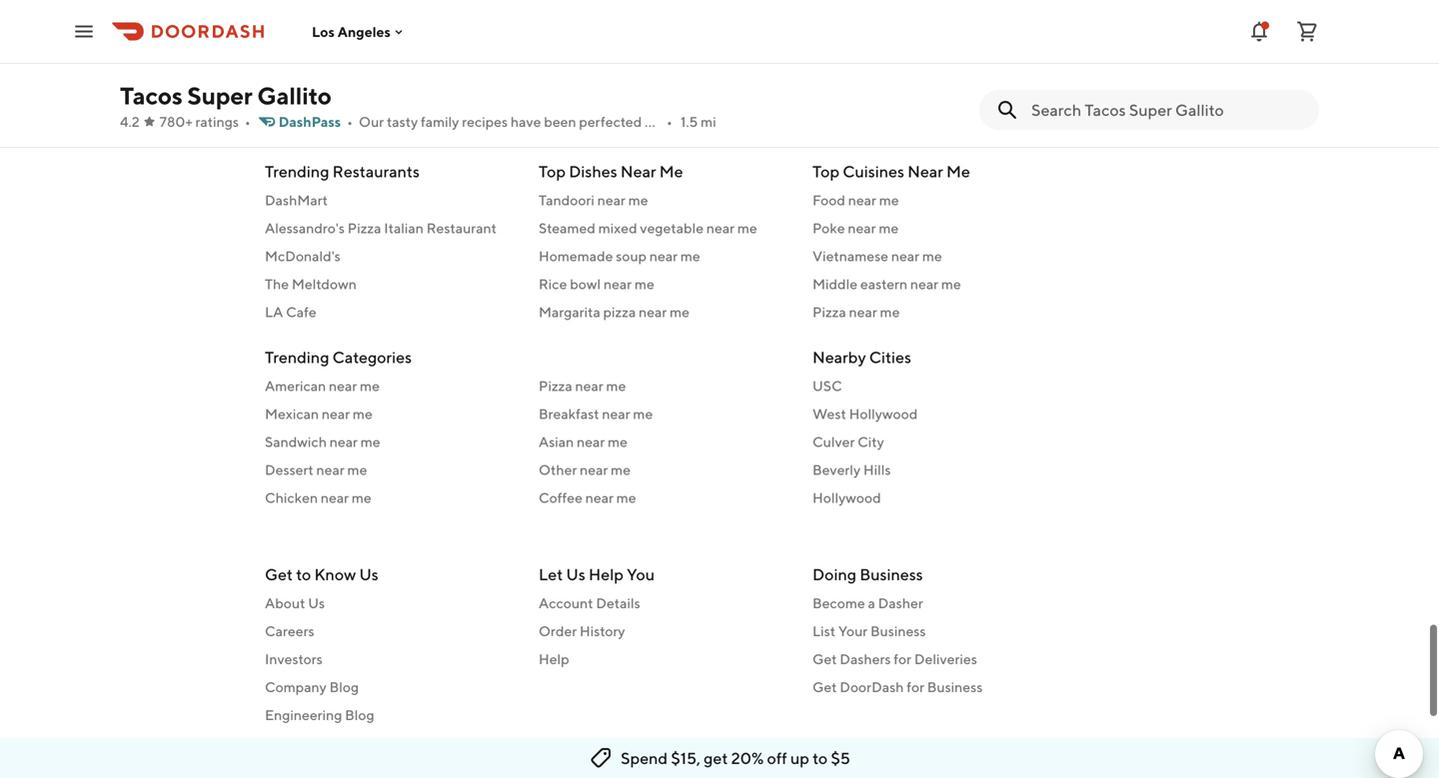 Task type: describe. For each thing, give the bounding box(es) containing it.
near for cuisines
[[908, 162, 944, 181]]

food near me
[[813, 192, 899, 208]]

engineering blog link
[[265, 706, 515, 726]]

me for other near me link
[[611, 462, 631, 478]]

list your business link
[[813, 622, 1063, 642]]

mexican
[[265, 406, 319, 422]]

tandoori
[[539, 192, 595, 208]]

blog for merchant blog
[[330, 735, 359, 752]]

0 vertical spatial pizza
[[348, 220, 381, 236]]

order history
[[539, 623, 625, 640]]

me for breakfast near me link
[[633, 406, 653, 422]]

details
[[596, 595, 641, 612]]

may
[[754, 58, 777, 72]]

pizza for pizza near me link to the bottom
[[539, 378, 573, 394]]

meltdown
[[292, 276, 357, 292]]

near down steamed mixed vegetable near me link
[[650, 248, 678, 264]]

1 horizontal spatial pizza near me link
[[813, 302, 1063, 322]]

account
[[539, 595, 593, 612]]

tacos super gallito
[[120, 81, 332, 110]]

780+
[[160, 113, 193, 130]]

alessandro's
[[265, 220, 345, 236]]

top for top dishes near me
[[539, 162, 566, 181]]

company blog
[[265, 679, 359, 696]]

near up middle eastern near me
[[892, 248, 920, 264]]

pickup.
[[937, 58, 979, 72]]

$5
[[831, 749, 851, 768]]

tacos
[[120, 81, 183, 110]]

1 • from the left
[[245, 113, 251, 130]]

nearby cities
[[813, 348, 912, 367]]

bowl
[[570, 276, 601, 292]]

angeles
[[338, 23, 391, 40]]

near down "breakfast near me"
[[577, 434, 605, 450]]

me for top cuisines near me
[[947, 162, 971, 181]]

investors
[[265, 651, 323, 668]]

me for the tandoori near me link
[[629, 192, 649, 208]]

between
[[813, 58, 862, 72]]

cities
[[870, 348, 912, 367]]

steamed mixed vegetable near me
[[539, 220, 758, 236]]

mexican near me link
[[265, 404, 515, 424]]

off
[[767, 749, 788, 768]]

breakfast near me
[[539, 406, 653, 422]]

vietnamese
[[813, 248, 889, 264]]

beverly hills
[[813, 462, 891, 478]]

dessert near me
[[265, 462, 367, 478]]

for for doordash
[[907, 679, 925, 696]]

me down rice bowl near me link
[[670, 304, 690, 320]]

poke near me link
[[813, 218, 1063, 238]]

investors link
[[265, 650, 515, 670]]

margarita pizza near me
[[539, 304, 690, 320]]

history
[[580, 623, 625, 640]]

la
[[265, 304, 283, 320]]

near right vegetable
[[707, 220, 735, 236]]

Item Search search field
[[1032, 99, 1304, 121]]

1 vertical spatial pizza near me link
[[539, 376, 789, 396]]

careers
[[265, 623, 315, 640]]

margarita
[[539, 304, 601, 320]]

me for the right pizza near me link
[[880, 304, 900, 320]]

0 horizontal spatial to
[[296, 565, 311, 584]]

• 1.5 mi
[[667, 113, 717, 130]]

me for the dessert near me link
[[347, 462, 367, 478]]

you
[[627, 565, 655, 584]]

homemade soup near me
[[539, 248, 701, 264]]

mcdonald's link
[[265, 246, 515, 266]]

mixed
[[599, 220, 638, 236]]

coffee near me link
[[539, 488, 789, 508]]

top dishes near me
[[539, 162, 684, 181]]

near up coffee near me
[[580, 462, 608, 478]]

let
[[539, 565, 563, 584]]

near down dessert near me
[[321, 490, 349, 506]]

los
[[312, 23, 335, 40]]

sandwich
[[265, 434, 327, 450]]

american
[[265, 378, 326, 394]]

margarita pizza near me link
[[539, 302, 789, 322]]

us for let us help you
[[566, 565, 586, 584]]

rice bowl near me
[[539, 276, 655, 292]]

780+ ratings •
[[160, 113, 251, 130]]

merchant blog link
[[265, 734, 515, 754]]

the meltdown link
[[265, 274, 515, 294]]

tandoori near me link
[[539, 190, 789, 210]]

sandwich near me
[[265, 434, 381, 450]]

near down rice bowl near me link
[[639, 304, 667, 320]]

american near me link
[[265, 376, 515, 396]]

ratings
[[195, 113, 239, 130]]

the
[[265, 276, 289, 292]]

me for poke near me link
[[879, 220, 899, 236]]

chicken
[[265, 490, 318, 506]]

beverly
[[813, 462, 861, 478]]

get dashers for deliveries
[[813, 651, 978, 668]]

near up poke near me
[[849, 192, 877, 208]]

open menu image
[[72, 19, 96, 43]]

near down sandwich near me
[[316, 462, 345, 478]]

doordash
[[840, 679, 904, 696]]

know
[[314, 565, 356, 584]]

steamed
[[539, 220, 596, 236]]

chicken near me link
[[265, 488, 515, 508]]

other
[[539, 462, 577, 478]]

me for vietnamese near me "link"
[[923, 248, 943, 264]]

near down eastern
[[849, 304, 878, 320]]

get for get dashers for deliveries
[[813, 651, 837, 668]]

me down vegetable
[[681, 248, 701, 264]]

other near me
[[539, 462, 631, 478]]

me for sandwich near me link
[[361, 434, 381, 450]]

middle eastern near me
[[813, 276, 962, 292]]

breakfast near me link
[[539, 404, 789, 424]]

spend
[[621, 749, 668, 768]]

1 horizontal spatial help
[[589, 565, 624, 584]]

food near me link
[[813, 190, 1063, 210]]

company
[[265, 679, 327, 696]]

hollywood inside the west hollywood link
[[850, 406, 918, 422]]

2 • from the left
[[347, 113, 353, 130]]

trending for trending categories
[[265, 348, 329, 367]]

order history link
[[539, 622, 789, 642]]

dishes
[[569, 162, 618, 181]]

near down the trending categories
[[329, 378, 357, 394]]



Task type: vqa. For each thing, say whether or not it's contained in the screenshot.


Task type: locate. For each thing, give the bounding box(es) containing it.
us right let
[[566, 565, 586, 584]]

pizza near me link up breakfast near me link
[[539, 376, 789, 396]]

0 horizontal spatial help
[[539, 651, 570, 668]]

me down sandwich near me link
[[347, 462, 367, 478]]

up
[[791, 749, 810, 768]]

pizza near me up breakfast
[[539, 378, 626, 394]]

me down poke near me link
[[923, 248, 943, 264]]

la cafe link
[[265, 302, 515, 322]]

0 horizontal spatial pizza near me
[[539, 378, 626, 394]]

west hollywood
[[813, 406, 918, 422]]

pizza near me link down middle eastern near me link
[[813, 302, 1063, 322]]

hollywood link
[[813, 488, 1063, 508]]

blog for engineering blog
[[345, 707, 375, 724]]

me for mexican near me link
[[353, 406, 373, 422]]

1 horizontal spatial me
[[947, 162, 971, 181]]

alessandro's pizza italian restaurant
[[265, 220, 497, 236]]

near down food near me
[[848, 220, 876, 236]]

pizza near me for the right pizza near me link
[[813, 304, 900, 320]]

0 vertical spatial pizza near me
[[813, 304, 900, 320]]

1 vertical spatial blog
[[345, 707, 375, 724]]

for for dashers
[[894, 651, 912, 668]]

restaurant
[[427, 220, 497, 236]]

0 vertical spatial pizza near me link
[[813, 302, 1063, 322]]

business up the dasher
[[860, 565, 924, 584]]

me for food near me link
[[880, 192, 899, 208]]

trending
[[265, 162, 329, 181], [265, 348, 329, 367]]

dashers
[[840, 651, 891, 668]]

careers link
[[265, 622, 515, 642]]

become a dasher
[[813, 595, 924, 612]]

the meltdown
[[265, 276, 357, 292]]

dessert
[[265, 462, 314, 478]]

$15,
[[671, 749, 701, 768]]

get left doordash
[[813, 679, 837, 696]]

me for the 'asian near me' link
[[608, 434, 628, 450]]

us for about us
[[308, 595, 325, 612]]

me up "breakfast near me"
[[606, 378, 626, 394]]

1 vertical spatial hollywood
[[813, 490, 882, 506]]

become a dasher link
[[813, 594, 1063, 614]]

0 vertical spatial hollywood
[[850, 406, 918, 422]]

get for get to know us
[[265, 565, 293, 584]]

blog down engineering blog
[[330, 735, 359, 752]]

alessandro's pizza italian restaurant link
[[265, 218, 515, 238]]

0 horizontal spatial near
[[621, 162, 657, 181]]

usc link
[[813, 376, 1063, 396]]

0 vertical spatial help
[[589, 565, 624, 584]]

me up steamed mixed vegetable near me
[[629, 192, 649, 208]]

me for top dishes near me
[[660, 162, 684, 181]]

company blog link
[[265, 678, 515, 698]]

for up get doordash for business
[[894, 651, 912, 668]]

for
[[894, 651, 912, 668], [907, 679, 925, 696]]

1 vertical spatial trending
[[265, 348, 329, 367]]

me down american near me "link"
[[353, 406, 373, 422]]

poke
[[813, 220, 845, 236]]

me down soup
[[635, 276, 655, 292]]

me up the 'asian near me' link
[[633, 406, 653, 422]]

near up food near me link
[[908, 162, 944, 181]]

list
[[813, 623, 836, 640]]

help up details
[[589, 565, 624, 584]]

pizza up breakfast
[[539, 378, 573, 394]]

1 near from the left
[[621, 162, 657, 181]]

asian near me link
[[539, 432, 789, 452]]

doing
[[813, 565, 857, 584]]

me down middle eastern near me
[[880, 304, 900, 320]]

pizza down dashmart link
[[348, 220, 381, 236]]

0 horizontal spatial us
[[308, 595, 325, 612]]

1 vertical spatial get
[[813, 651, 837, 668]]

get
[[265, 565, 293, 584], [813, 651, 837, 668], [813, 679, 837, 696]]

top up food
[[813, 162, 840, 181]]

0 horizontal spatial pizza near me link
[[539, 376, 789, 396]]

american near me
[[265, 378, 380, 394]]

blog for company blog
[[330, 679, 359, 696]]

near down homemade soup near me
[[604, 276, 632, 292]]

pizza near me down middle on the right of page
[[813, 304, 900, 320]]

top for top cuisines near me
[[813, 162, 840, 181]]

me up food near me link
[[947, 162, 971, 181]]

pizza near me link
[[813, 302, 1063, 322], [539, 376, 789, 396]]

trending restaurants
[[265, 162, 420, 181]]

vietnamese near me
[[813, 248, 943, 264]]

0 vertical spatial get
[[265, 565, 293, 584]]

categories
[[333, 348, 412, 367]]

tandoori near me
[[539, 192, 649, 208]]

dashpass
[[279, 113, 341, 130]]

asian near me
[[539, 434, 628, 450]]

2 horizontal spatial us
[[566, 565, 586, 584]]

merchant blog
[[265, 735, 359, 752]]

hollywood up city
[[850, 406, 918, 422]]

about us
[[265, 595, 325, 612]]

2 horizontal spatial pizza
[[813, 304, 847, 320]]

1 horizontal spatial us
[[359, 565, 379, 584]]

0 vertical spatial to
[[296, 565, 311, 584]]

me down the dessert near me link
[[352, 490, 372, 506]]

pizza down middle on the right of page
[[813, 304, 847, 320]]

about
[[265, 595, 305, 612]]

me for the chicken near me link
[[352, 490, 372, 506]]

near for dishes
[[621, 162, 657, 181]]

la cafe
[[265, 304, 317, 320]]

2 vertical spatial business
[[928, 679, 983, 696]]

20%
[[732, 749, 764, 768]]

chicken near me
[[265, 490, 372, 506]]

near
[[598, 192, 626, 208], [849, 192, 877, 208], [707, 220, 735, 236], [848, 220, 876, 236], [650, 248, 678, 264], [892, 248, 920, 264], [604, 276, 632, 292], [911, 276, 939, 292], [639, 304, 667, 320], [849, 304, 878, 320], [329, 378, 357, 394], [575, 378, 604, 394], [322, 406, 350, 422], [602, 406, 631, 422], [330, 434, 358, 450], [577, 434, 605, 450], [316, 462, 345, 478], [580, 462, 608, 478], [321, 490, 349, 506], [586, 490, 614, 506]]

me down other near me link
[[617, 490, 637, 506]]

• right dashpass
[[347, 113, 353, 130]]

0 items, open order cart image
[[1296, 19, 1320, 43]]

notification bell image
[[1248, 19, 1272, 43]]

me down vietnamese near me "link"
[[942, 276, 962, 292]]

restaurants
[[333, 162, 420, 181]]

account details
[[539, 595, 641, 612]]

pizza for the right pizza near me link
[[813, 304, 847, 320]]

blog down company blog 'link'
[[345, 707, 375, 724]]

culver city link
[[813, 432, 1063, 452]]

0 vertical spatial trending
[[265, 162, 329, 181]]

delivery
[[865, 58, 911, 72]]

1 horizontal spatial top
[[813, 162, 840, 181]]

dashmart
[[265, 192, 328, 208]]

food
[[813, 192, 846, 208]]

me down mexican near me link
[[361, 434, 381, 450]]

homemade
[[539, 248, 613, 264]]

business
[[860, 565, 924, 584], [871, 623, 926, 640], [928, 679, 983, 696]]

1 trending from the top
[[265, 162, 329, 181]]

1 vertical spatial pizza
[[813, 304, 847, 320]]

help inside help link
[[539, 651, 570, 668]]

near down other near me
[[586, 490, 614, 506]]

us right know
[[359, 565, 379, 584]]

blog inside 'link'
[[330, 679, 359, 696]]

2 trending from the top
[[265, 348, 329, 367]]

me down top cuisines near me
[[880, 192, 899, 208]]

near up "breakfast near me"
[[575, 378, 604, 394]]

1 horizontal spatial near
[[908, 162, 944, 181]]

0 horizontal spatial •
[[245, 113, 251, 130]]

2 vertical spatial blog
[[330, 735, 359, 752]]

0 vertical spatial blog
[[330, 679, 359, 696]]

engineering blog
[[265, 707, 375, 724]]

poke near me
[[813, 220, 899, 236]]

me up vietnamese near me
[[879, 220, 899, 236]]

me for coffee near me link in the bottom of the page
[[617, 490, 637, 506]]

homemade soup near me link
[[539, 246, 789, 266]]

middle eastern near me link
[[813, 274, 1063, 294]]

gallito
[[257, 81, 332, 110]]

mcdonald's
[[265, 248, 341, 264]]

2 top from the left
[[813, 162, 840, 181]]

spend $15, get 20% off up to $5
[[621, 749, 851, 768]]

1 horizontal spatial pizza near me
[[813, 304, 900, 320]]

get down list
[[813, 651, 837, 668]]

prices may differ between delivery and pickup.
[[717, 58, 979, 72]]

2 vertical spatial get
[[813, 679, 837, 696]]

dashmart link
[[265, 190, 515, 210]]

1 vertical spatial pizza near me
[[539, 378, 626, 394]]

me up the tandoori near me link
[[660, 162, 684, 181]]

to right up
[[813, 749, 828, 768]]

get for get doordash for business
[[813, 679, 837, 696]]

near
[[621, 162, 657, 181], [908, 162, 944, 181]]

1 me from the left
[[660, 162, 684, 181]]

1 vertical spatial business
[[871, 623, 926, 640]]

me right vegetable
[[738, 220, 758, 236]]

and
[[913, 58, 934, 72]]

about us link
[[265, 594, 515, 614]]

italian
[[384, 220, 424, 236]]

1.5
[[681, 113, 698, 130]]

1 horizontal spatial pizza
[[539, 378, 573, 394]]

me up coffee near me
[[611, 462, 631, 478]]

2 me from the left
[[947, 162, 971, 181]]

0 vertical spatial for
[[894, 651, 912, 668]]

near up 'asian near me'
[[602, 406, 631, 422]]

1 top from the left
[[539, 162, 566, 181]]

trending up dashmart
[[265, 162, 329, 181]]

trending up american
[[265, 348, 329, 367]]

top up tandoori
[[539, 162, 566, 181]]

help down order
[[539, 651, 570, 668]]

rice
[[539, 276, 567, 292]]

dessert near me link
[[265, 460, 515, 480]]

west
[[813, 406, 847, 422]]

differ
[[780, 58, 810, 72]]

to up about us
[[296, 565, 311, 584]]

me down "breakfast near me"
[[608, 434, 628, 450]]

near up sandwich near me
[[322, 406, 350, 422]]

1 horizontal spatial to
[[813, 749, 828, 768]]

• right ratings
[[245, 113, 251, 130]]

blog up engineering blog
[[330, 679, 359, 696]]

• left 1.5
[[667, 113, 673, 130]]

me for pizza near me link to the bottom
[[606, 378, 626, 394]]

rice bowl near me link
[[539, 274, 789, 294]]

1 vertical spatial to
[[813, 749, 828, 768]]

hollywood inside hollywood link
[[813, 490, 882, 506]]

asian
[[539, 434, 574, 450]]

for down "get dashers for deliveries"
[[907, 679, 925, 696]]

dasher
[[879, 595, 924, 612]]

hollywood down beverly hills at the right of page
[[813, 490, 882, 506]]

0 horizontal spatial top
[[539, 162, 566, 181]]

dashpass •
[[279, 113, 353, 130]]

us down get to know us
[[308, 595, 325, 612]]

2 vertical spatial pizza
[[539, 378, 573, 394]]

city
[[858, 434, 885, 450]]

me down categories
[[360, 378, 380, 394]]

get up about
[[265, 565, 293, 584]]

hills
[[864, 462, 891, 478]]

3 • from the left
[[667, 113, 673, 130]]

help link
[[539, 650, 789, 670]]

breakfast
[[539, 406, 600, 422]]

near down 'mexican near me'
[[330, 434, 358, 450]]

a
[[868, 595, 876, 612]]

1 vertical spatial help
[[539, 651, 570, 668]]

middle
[[813, 276, 858, 292]]

0 horizontal spatial pizza
[[348, 220, 381, 236]]

2 horizontal spatial •
[[667, 113, 673, 130]]

trending for trending restaurants
[[265, 162, 329, 181]]

account details link
[[539, 594, 789, 614]]

pizza near me for pizza near me link to the bottom
[[539, 378, 626, 394]]

super
[[187, 81, 253, 110]]

pizza
[[348, 220, 381, 236], [813, 304, 847, 320], [539, 378, 573, 394]]

near up the mixed
[[598, 192, 626, 208]]

business down the dasher
[[871, 623, 926, 640]]

1 horizontal spatial •
[[347, 113, 353, 130]]

near down vietnamese near me "link"
[[911, 276, 939, 292]]

me for american near me "link"
[[360, 378, 380, 394]]

1 vertical spatial for
[[907, 679, 925, 696]]

0 horizontal spatial me
[[660, 162, 684, 181]]

list your business
[[813, 623, 926, 640]]

top
[[539, 162, 566, 181], [813, 162, 840, 181]]

near up the tandoori near me link
[[621, 162, 657, 181]]

0 vertical spatial business
[[860, 565, 924, 584]]

business down deliveries
[[928, 679, 983, 696]]

2 near from the left
[[908, 162, 944, 181]]



